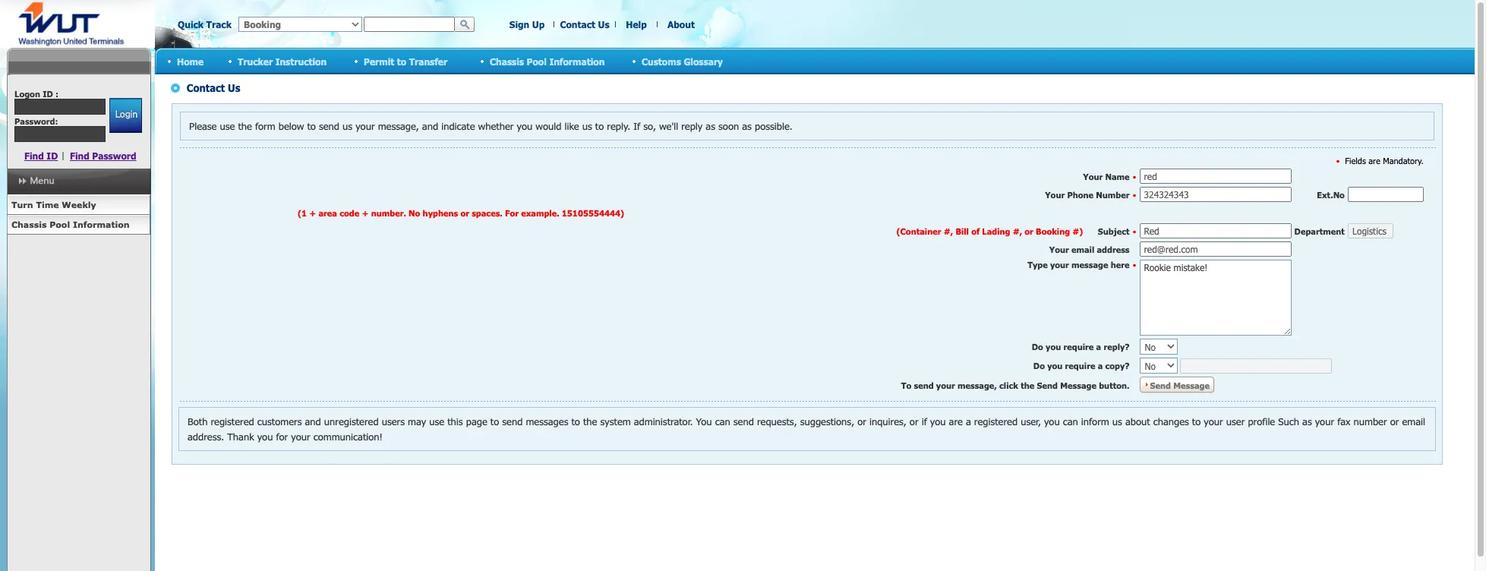 Task type: describe. For each thing, give the bounding box(es) containing it.
find id link
[[24, 150, 58, 161]]

glossary
[[684, 56, 723, 66]]

logon id :
[[15, 89, 59, 99]]

find password link
[[70, 150, 136, 161]]

customs glossary
[[642, 56, 723, 66]]

us
[[598, 19, 610, 30]]

turn time weekly link
[[7, 195, 150, 215]]

help link
[[626, 19, 647, 30]]

0 vertical spatial chassis pool information
[[490, 56, 605, 66]]

1 horizontal spatial chassis
[[490, 56, 524, 66]]

chassis inside 'link'
[[11, 220, 47, 229]]

trucker instruction
[[238, 56, 327, 66]]

contact us link
[[560, 19, 610, 30]]

find for find id
[[24, 150, 44, 161]]

instruction
[[276, 56, 327, 66]]

1 horizontal spatial pool
[[527, 56, 547, 66]]

0 vertical spatial information
[[550, 56, 605, 66]]

find for find password
[[70, 150, 90, 161]]

chassis pool information inside chassis pool information 'link'
[[11, 220, 130, 229]]

quick track
[[178, 19, 232, 30]]

logon
[[15, 89, 40, 99]]

up
[[532, 19, 545, 30]]

find id
[[24, 150, 58, 161]]

chassis pool information link
[[7, 215, 150, 235]]

sign
[[510, 19, 530, 30]]

contact
[[560, 19, 596, 30]]

id for logon
[[43, 89, 53, 99]]

turn time weekly
[[11, 200, 96, 210]]

about link
[[668, 19, 695, 30]]

sign up
[[510, 19, 545, 30]]

permit to transfer
[[364, 56, 448, 66]]

to
[[397, 56, 407, 66]]

id for find
[[47, 150, 58, 161]]

turn
[[11, 200, 33, 210]]



Task type: vqa. For each thing, say whether or not it's contained in the screenshot.
BL / Container Inquiry link
no



Task type: locate. For each thing, give the bounding box(es) containing it.
customs
[[642, 56, 681, 66]]

pool down up
[[527, 56, 547, 66]]

find
[[24, 150, 44, 161], [70, 150, 90, 161]]

1 vertical spatial id
[[47, 150, 58, 161]]

chassis down sign
[[490, 56, 524, 66]]

find down password:
[[24, 150, 44, 161]]

time
[[36, 200, 59, 210]]

0 horizontal spatial chassis pool information
[[11, 220, 130, 229]]

0 vertical spatial chassis
[[490, 56, 524, 66]]

permit
[[364, 56, 395, 66]]

id down password:
[[47, 150, 58, 161]]

pool down turn time weekly
[[50, 220, 70, 229]]

1 vertical spatial chassis pool information
[[11, 220, 130, 229]]

id left :
[[43, 89, 53, 99]]

help
[[626, 19, 647, 30]]

information inside 'link'
[[73, 220, 130, 229]]

home
[[177, 56, 204, 66]]

about
[[668, 19, 695, 30]]

0 horizontal spatial find
[[24, 150, 44, 161]]

0 horizontal spatial information
[[73, 220, 130, 229]]

chassis down turn
[[11, 220, 47, 229]]

0 horizontal spatial chassis
[[11, 220, 47, 229]]

login image
[[109, 98, 142, 133]]

1 vertical spatial chassis
[[11, 220, 47, 229]]

1 vertical spatial pool
[[50, 220, 70, 229]]

1 vertical spatial information
[[73, 220, 130, 229]]

password
[[92, 150, 136, 161]]

contact us
[[560, 19, 610, 30]]

None password field
[[15, 126, 106, 142]]

1 horizontal spatial find
[[70, 150, 90, 161]]

id
[[43, 89, 53, 99], [47, 150, 58, 161]]

sign up link
[[510, 19, 545, 30]]

:
[[55, 89, 59, 99]]

0 vertical spatial pool
[[527, 56, 547, 66]]

chassis
[[490, 56, 524, 66], [11, 220, 47, 229]]

chassis pool information down 'turn time weekly' link at the left top of the page
[[11, 220, 130, 229]]

pool
[[527, 56, 547, 66], [50, 220, 70, 229]]

pool inside 'link'
[[50, 220, 70, 229]]

1 horizontal spatial chassis pool information
[[490, 56, 605, 66]]

trucker
[[238, 56, 273, 66]]

0 horizontal spatial pool
[[50, 220, 70, 229]]

1 horizontal spatial information
[[550, 56, 605, 66]]

information down weekly
[[73, 220, 130, 229]]

quick
[[178, 19, 204, 30]]

weekly
[[62, 200, 96, 210]]

None text field
[[364, 17, 455, 32], [15, 99, 106, 115], [364, 17, 455, 32], [15, 99, 106, 115]]

1 find from the left
[[24, 150, 44, 161]]

transfer
[[409, 56, 448, 66]]

track
[[206, 19, 232, 30]]

find password
[[70, 150, 136, 161]]

2 find from the left
[[70, 150, 90, 161]]

chassis pool information down up
[[490, 56, 605, 66]]

0 vertical spatial id
[[43, 89, 53, 99]]

chassis pool information
[[490, 56, 605, 66], [11, 220, 130, 229]]

password:
[[15, 116, 58, 126]]

information down contact
[[550, 56, 605, 66]]

find left password
[[70, 150, 90, 161]]

information
[[550, 56, 605, 66], [73, 220, 130, 229]]



